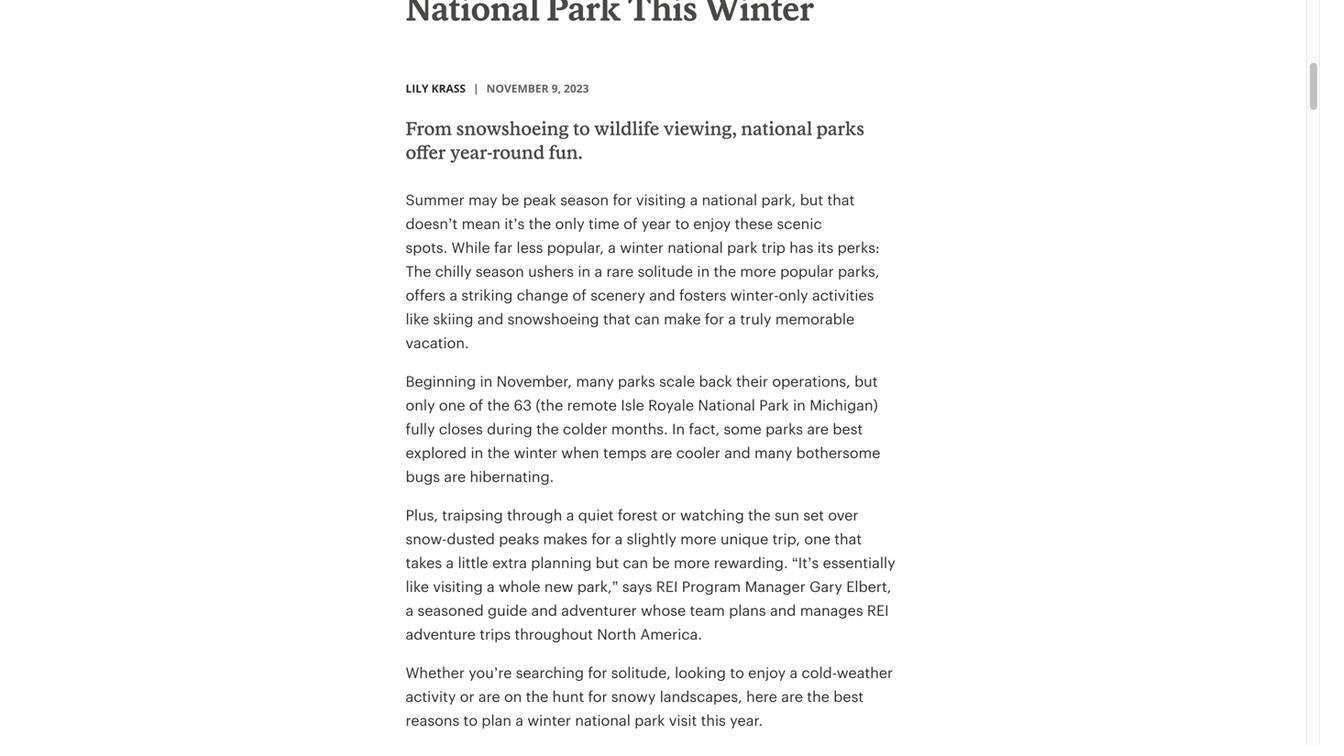 Task type: vqa. For each thing, say whether or not it's contained in the screenshot.
only
yes



Task type: describe. For each thing, give the bounding box(es) containing it.
during
[[487, 421, 533, 437]]

in down popular, at left top
[[578, 263, 591, 280]]

watching
[[680, 507, 745, 524]]

for up time
[[613, 191, 632, 208]]

63
[[514, 397, 532, 414]]

rewarding.
[[714, 554, 788, 571]]

and up throughout at bottom left
[[531, 602, 558, 619]]

chilly
[[435, 263, 472, 280]]

of inside beginning in november, many parks scale back their operations, but only one of the 63 (the remote isle royale national park in michigan) fully closes during the colder months. in fact, some parks are best explored in the winter when temps are cooler and many bothersome bugs are hibernating.
[[469, 397, 484, 414]]

scale
[[660, 373, 695, 390]]

far
[[494, 239, 513, 256]]

and down solitude
[[650, 287, 676, 304]]

a left cold-
[[790, 664, 798, 681]]

scenery
[[591, 287, 646, 304]]

to right looking on the right bottom of page
[[730, 664, 745, 681]]

1 vertical spatial only
[[779, 287, 809, 304]]

makes
[[543, 531, 588, 548]]

america.
[[641, 626, 702, 643]]

more inside summer may be peak season for visiting a national park, but that doesn't mean it's the only time of year to enjoy these scenic spots. while far less popular, a winter national park trip has its perks: the chilly season ushers in a rare solitude in the more popular parks, offers a striking change of scenery and fosters winter-only activities like skiing and snowshoeing that can make for a truly memorable vacation.
[[741, 263, 777, 280]]

national up these
[[702, 191, 758, 208]]

hibernating.
[[470, 468, 554, 485]]

best inside beginning in november, many parks scale back their operations, but only one of the 63 (the remote isle royale national park in michigan) fully closes during the colder months. in fact, some parks are best explored in the winter when temps are cooler and many bothersome bugs are hibernating.
[[833, 421, 863, 437]]

extra
[[492, 554, 527, 571]]

0 vertical spatial of
[[624, 215, 638, 232]]

manages
[[800, 602, 864, 619]]

trips
[[480, 626, 511, 643]]

visiting inside plus, traipsing through a quiet forest or watching the sun set over snow-dusted peaks makes for a slightly more unique trip, one that takes a little extra planning but can be more rewarding. "it's essentially like visiting a whole new park," says rei program manager gary elbert, a seasoned guide and adventurer whose team plans and manages rei adventure trips throughout north america.
[[433, 578, 483, 595]]

and down 'striking'
[[478, 310, 504, 327]]

gary
[[810, 578, 843, 595]]

snowshoeing inside summer may be peak season for visiting a national park, but that doesn't mean it's the only time of year to enjoy these scenic spots. while far less popular, a winter national park trip has its perks: the chilly season ushers in a rare solitude in the more popular parks, offers a striking change of scenery and fosters winter-only activities like skiing and snowshoeing that can make for a truly memorable vacation.
[[508, 310, 599, 327]]

traipsing
[[442, 507, 503, 524]]

snow-
[[406, 531, 447, 548]]

has
[[790, 239, 814, 256]]

here
[[747, 688, 778, 705]]

months.
[[612, 421, 668, 437]]

when
[[562, 444, 599, 461]]

the down during
[[488, 444, 510, 461]]

a down time
[[608, 239, 616, 256]]

looking
[[675, 664, 726, 681]]

park
[[760, 397, 789, 414]]

snowy
[[612, 688, 656, 705]]

adventurer
[[562, 602, 637, 619]]

team
[[690, 602, 725, 619]]

popular,
[[547, 239, 604, 256]]

michigan)
[[810, 397, 879, 414]]

are right the here
[[782, 688, 803, 705]]

whether
[[406, 664, 465, 681]]

parks,
[[838, 263, 880, 280]]

park inside summer may be peak season for visiting a national park, but that doesn't mean it's the only time of year to enjoy these scenic spots. while far less popular, a winter national park trip has its perks: the chilly season ushers in a rare solitude in the more popular parks, offers a striking change of scenery and fosters winter-only activities like skiing and snowshoeing that can make for a truly memorable vacation.
[[727, 239, 758, 256]]

summer may be peak season for visiting a national park, but that doesn't mean it's the only time of year to enjoy these scenic spots. while far less popular, a winter national park trip has its perks: the chilly season ushers in a rare solitude in the more popular parks, offers a striking change of scenery and fosters winter-only activities like skiing and snowshoeing that can make for a truly memorable vacation.
[[406, 191, 880, 351]]

national inside from snowshoeing to wildlife viewing, national parks offer year-round fun.
[[741, 117, 813, 139]]

offer
[[406, 141, 446, 163]]

over
[[829, 507, 859, 524]]

a up adventure
[[406, 602, 414, 619]]

explored
[[406, 444, 467, 461]]

planning
[[531, 554, 592, 571]]

these
[[735, 215, 773, 232]]

winter inside beginning in november, many parks scale back their operations, but only one of the 63 (the remote isle royale national park in michigan) fully closes during the colder months. in fact, some parks are best explored in the winter when temps are cooler and many bothersome bugs are hibernating.
[[514, 444, 558, 461]]

slightly
[[627, 531, 677, 548]]

lily krass link
[[406, 81, 466, 96]]

winter-
[[731, 287, 779, 304]]

november,
[[497, 373, 572, 390]]

0 vertical spatial season
[[561, 191, 609, 208]]

like inside plus, traipsing through a quiet forest or watching the sun set over snow-dusted peaks makes for a slightly more unique trip, one that takes a little extra planning but can be more rewarding. "it's essentially like visiting a whole new park," says rei program manager gary elbert, a seasoned guide and adventurer whose team plans and manages rei adventure trips throughout north america.
[[406, 578, 429, 595]]

a left little
[[446, 554, 454, 571]]

a right plan
[[516, 712, 524, 729]]

skiing
[[433, 310, 474, 327]]

plus,
[[406, 507, 438, 524]]

but inside summer may be peak season for visiting a national park, but that doesn't mean it's the only time of year to enjoy these scenic spots. while far less popular, a winter national park trip has its perks: the chilly season ushers in a rare solitude in the more popular parks, offers a striking change of scenery and fosters winter-only activities like skiing and snowshoeing that can make for a truly memorable vacation.
[[800, 191, 824, 208]]

that inside plus, traipsing through a quiet forest or watching the sun set over snow-dusted peaks makes for a slightly more unique trip, one that takes a little extra planning but can be more rewarding. "it's essentially like visiting a whole new park," says rei program manager gary elbert, a seasoned guide and adventurer whose team plans and manages rei adventure trips throughout north america.
[[835, 531, 862, 548]]

|
[[473, 80, 479, 96]]

make
[[664, 310, 701, 327]]

0 horizontal spatial parks
[[618, 373, 656, 390]]

1 vertical spatial many
[[755, 444, 793, 461]]

activity
[[406, 688, 456, 705]]

2 vertical spatial parks
[[766, 421, 803, 437]]

parks inside from snowshoeing to wildlife viewing, national parks offer year-round fun.
[[817, 117, 865, 139]]

1 vertical spatial season
[[476, 263, 524, 280]]

in
[[672, 421, 685, 437]]

mean
[[462, 215, 501, 232]]

winter inside whether you're searching for solitude, looking to enjoy a cold-weather activity or are on the hunt for snowy landscapes, here are the best reasons to plan a winter national park visit this year.
[[528, 712, 571, 729]]

closes
[[439, 421, 483, 437]]

cold-
[[802, 664, 837, 681]]

be inside plus, traipsing through a quiet forest or watching the sun set over snow-dusted peaks makes for a slightly more unique trip, one that takes a little extra planning but can be more rewarding. "it's essentially like visiting a whole new park," says rei program manager gary elbert, a seasoned guide and adventurer whose team plans and manages rei adventure trips throughout north america.
[[652, 554, 670, 571]]

little
[[458, 554, 489, 571]]

to left plan
[[464, 712, 478, 729]]

whose
[[641, 602, 686, 619]]

trip,
[[773, 531, 801, 548]]

like inside summer may be peak season for visiting a national park, but that doesn't mean it's the only time of year to enjoy these scenic spots. while far less popular, a winter national park trip has its perks: the chilly season ushers in a rare solitude in the more popular parks, offers a striking change of scenery and fosters winter-only activities like skiing and snowshoeing that can make for a truly memorable vacation.
[[406, 310, 429, 327]]

winter inside summer may be peak season for visiting a national park, but that doesn't mean it's the only time of year to enjoy these scenic spots. while far less popular, a winter national park trip has its perks: the chilly season ushers in a rare solitude in the more popular parks, offers a striking change of scenery and fosters winter-only activities like skiing and snowshoeing that can make for a truly memorable vacation.
[[620, 239, 664, 256]]

takes
[[406, 554, 442, 571]]

set
[[804, 507, 825, 524]]

visiting inside summer may be peak season for visiting a national park, but that doesn't mean it's the only time of year to enjoy these scenic spots. while far less popular, a winter national park trip has its perks: the chilly season ushers in a rare solitude in the more popular parks, offers a striking change of scenery and fosters winter-only activities like skiing and snowshoeing that can make for a truly memorable vacation.
[[636, 191, 686, 208]]

guide
[[488, 602, 528, 619]]

program
[[682, 578, 741, 595]]

it's
[[505, 215, 525, 232]]

a down "forest" on the left bottom
[[615, 531, 623, 548]]

the down (the
[[537, 421, 559, 437]]

in right park
[[793, 397, 806, 414]]

cooler
[[677, 444, 721, 461]]

isle
[[621, 397, 645, 414]]

and down manager
[[770, 602, 796, 619]]

year.
[[730, 712, 763, 729]]

in up fosters
[[697, 263, 710, 280]]

national up solitude
[[668, 239, 723, 256]]

year
[[642, 215, 671, 232]]

throughout
[[515, 626, 593, 643]]

but inside beginning in november, many parks scale back their operations, but only one of the 63 (the remote isle royale national park in michigan) fully closes during the colder months. in fact, some parks are best explored in the winter when temps are cooler and many bothersome bugs are hibernating.
[[855, 373, 878, 390]]

some
[[724, 421, 762, 437]]

or inside whether you're searching for solitude, looking to enjoy a cold-weather activity or are on the hunt for snowy landscapes, here are the best reasons to plan a winter national park visit this year.
[[460, 688, 475, 705]]

only inside beginning in november, many parks scale back their operations, but only one of the 63 (the remote isle royale national park in michigan) fully closes during the colder months. in fact, some parks are best explored in the winter when temps are cooler and many bothersome bugs are hibernating.
[[406, 397, 435, 414]]

spots. while
[[406, 239, 490, 256]]

its
[[818, 239, 834, 256]]

may
[[469, 191, 498, 208]]

1 vertical spatial that
[[603, 310, 631, 327]]

unique
[[721, 531, 769, 548]]

can inside plus, traipsing through a quiet forest or watching the sun set over snow-dusted peaks makes for a slightly more unique trip, one that takes a little extra planning but can be more rewarding. "it's essentially like visiting a whole new park," says rei program manager gary elbert, a seasoned guide and adventurer whose team plans and manages rei adventure trips throughout north america.
[[623, 554, 649, 571]]

manager
[[745, 578, 806, 595]]



Task type: locate. For each thing, give the bounding box(es) containing it.
the inside plus, traipsing through a quiet forest or watching the sun set over snow-dusted peaks makes for a slightly more unique trip, one that takes a little extra planning but can be more rewarding. "it's essentially like visiting a whole new park," says rei program manager gary elbert, a seasoned guide and adventurer whose team plans and manages rei adventure trips throughout north america.
[[749, 507, 771, 524]]

season
[[561, 191, 609, 208], [476, 263, 524, 280]]

ushers
[[528, 263, 574, 280]]

or inside plus, traipsing through a quiet forest or watching the sun set over snow-dusted peaks makes for a slightly more unique trip, one that takes a little extra planning but can be more rewarding. "it's essentially like visiting a whole new park," says rei program manager gary elbert, a seasoned guide and adventurer whose team plans and manages rei adventure trips throughout north america.
[[662, 507, 677, 524]]

1 vertical spatial park
[[635, 712, 665, 729]]

1 vertical spatial or
[[460, 688, 475, 705]]

more down watching
[[681, 531, 717, 548]]

through
[[507, 507, 563, 524]]

0 horizontal spatial or
[[460, 688, 475, 705]]

reasons
[[406, 712, 460, 729]]

whole
[[499, 578, 541, 595]]

time
[[589, 215, 620, 232]]

visiting
[[636, 191, 686, 208], [433, 578, 483, 595]]

a left truly
[[728, 310, 736, 327]]

0 vertical spatial snowshoeing
[[456, 117, 569, 139]]

0 vertical spatial winter
[[620, 239, 664, 256]]

0 vertical spatial one
[[439, 397, 465, 414]]

1 horizontal spatial enjoy
[[749, 664, 786, 681]]

their
[[737, 373, 769, 390]]

a down chilly
[[450, 287, 458, 304]]

like
[[406, 310, 429, 327], [406, 578, 429, 595]]

doesn't
[[406, 215, 458, 232]]

plan
[[482, 712, 512, 729]]

forest
[[618, 507, 658, 524]]

offers
[[406, 287, 446, 304]]

0 horizontal spatial only
[[406, 397, 435, 414]]

1 horizontal spatial parks
[[766, 421, 803, 437]]

2 horizontal spatial only
[[779, 287, 809, 304]]

national
[[741, 117, 813, 139], [702, 191, 758, 208], [668, 239, 723, 256], [575, 712, 631, 729]]

1 vertical spatial snowshoeing
[[508, 310, 599, 327]]

enjoy inside summer may be peak season for visiting a national park, but that doesn't mean it's the only time of year to enjoy these scenic spots. while far less popular, a winter national park trip has its perks: the chilly season ushers in a rare solitude in the more popular parks, offers a striking change of scenery and fosters winter-only activities like skiing and snowshoeing that can make for a truly memorable vacation.
[[694, 215, 731, 232]]

popular
[[781, 263, 834, 280]]

are down explored
[[444, 468, 466, 485]]

1 vertical spatial like
[[406, 578, 429, 595]]

1 vertical spatial enjoy
[[749, 664, 786, 681]]

1 horizontal spatial many
[[755, 444, 793, 461]]

national
[[698, 397, 756, 414]]

the
[[406, 263, 431, 280]]

"it's
[[792, 554, 819, 571]]

0 vertical spatial visiting
[[636, 191, 686, 208]]

rei up the "whose"
[[656, 578, 678, 595]]

can left 'make'
[[635, 310, 660, 327]]

like down takes
[[406, 578, 429, 595]]

for
[[613, 191, 632, 208], [705, 310, 725, 327], [592, 531, 611, 548], [588, 664, 608, 681], [588, 688, 608, 705]]

hunt
[[553, 688, 584, 705]]

year-
[[450, 141, 493, 163]]

1 horizontal spatial but
[[800, 191, 824, 208]]

that down scenery
[[603, 310, 631, 327]]

that up its at the right of page
[[828, 191, 855, 208]]

winter down year
[[620, 239, 664, 256]]

only down popular on the right
[[779, 287, 809, 304]]

one
[[439, 397, 465, 414], [805, 531, 831, 548]]

snowshoeing up "round"
[[456, 117, 569, 139]]

park,"
[[578, 578, 619, 595]]

a left the rare
[[595, 263, 603, 280]]

new
[[545, 578, 574, 595]]

0 vertical spatial more
[[741, 263, 777, 280]]

round
[[493, 141, 545, 163]]

trip
[[762, 239, 786, 256]]

0 vertical spatial only
[[555, 215, 585, 232]]

2 horizontal spatial but
[[855, 373, 878, 390]]

enjoy inside whether you're searching for solitude, looking to enjoy a cold-weather activity or are on the hunt for snowy landscapes, here are the best reasons to plan a winter national park visit this year.
[[749, 664, 786, 681]]

2 vertical spatial but
[[596, 554, 619, 571]]

seasoned
[[418, 602, 484, 619]]

many up "remote"
[[576, 373, 614, 390]]

a up makes
[[567, 507, 575, 524]]

0 vertical spatial like
[[406, 310, 429, 327]]

national up the park, on the right top
[[741, 117, 813, 139]]

0 vertical spatial or
[[662, 507, 677, 524]]

lily
[[406, 81, 429, 96]]

one inside plus, traipsing through a quiet forest or watching the sun set over snow-dusted peaks makes for a slightly more unique trip, one that takes a little extra planning but can be more rewarding. "it's essentially like visiting a whole new park," says rei program manager gary elbert, a seasoned guide and adventurer whose team plans and manages rei adventure trips throughout north america.
[[805, 531, 831, 548]]

1 like from the top
[[406, 310, 429, 327]]

of right the change
[[573, 287, 587, 304]]

1 vertical spatial one
[[805, 531, 831, 548]]

0 horizontal spatial be
[[502, 191, 519, 208]]

national down the "snowy"
[[575, 712, 631, 729]]

beginning
[[406, 373, 476, 390]]

0 horizontal spatial visiting
[[433, 578, 483, 595]]

are up bothersome
[[807, 421, 829, 437]]

a left whole
[[487, 578, 495, 595]]

be up it's
[[502, 191, 519, 208]]

2 vertical spatial winter
[[528, 712, 571, 729]]

2 vertical spatial only
[[406, 397, 435, 414]]

1 vertical spatial parks
[[618, 373, 656, 390]]

best down weather
[[834, 688, 864, 705]]

perks:
[[838, 239, 880, 256]]

but up scenic
[[800, 191, 824, 208]]

or down you're
[[460, 688, 475, 705]]

0 vertical spatial best
[[833, 421, 863, 437]]

season up time
[[561, 191, 609, 208]]

scenic
[[777, 215, 822, 232]]

and inside beginning in november, many parks scale back their operations, but only one of the 63 (the remote isle royale national park in michigan) fully closes during the colder months. in fact, some parks are best explored in the winter when temps are cooler and many bothersome bugs are hibernating.
[[725, 444, 751, 461]]

1 horizontal spatial of
[[573, 287, 587, 304]]

snowshoeing down the change
[[508, 310, 599, 327]]

1 vertical spatial but
[[855, 373, 878, 390]]

best inside whether you're searching for solitude, looking to enjoy a cold-weather activity or are on the hunt for snowy landscapes, here are the best reasons to plan a winter national park visit this year.
[[834, 688, 864, 705]]

more up program
[[674, 554, 710, 571]]

to right year
[[675, 215, 690, 232]]

the left 63
[[487, 397, 510, 414]]

visit
[[669, 712, 697, 729]]

weather
[[837, 664, 893, 681]]

bugs
[[406, 468, 440, 485]]

1 vertical spatial can
[[623, 554, 649, 571]]

dusted
[[447, 531, 495, 548]]

enjoy left these
[[694, 215, 731, 232]]

9,
[[552, 81, 561, 96]]

0 vertical spatial but
[[800, 191, 824, 208]]

0 horizontal spatial rei
[[656, 578, 678, 595]]

one up closes
[[439, 397, 465, 414]]

0 horizontal spatial many
[[576, 373, 614, 390]]

the right on
[[526, 688, 549, 705]]

more up the winter-
[[741, 263, 777, 280]]

0 horizontal spatial one
[[439, 397, 465, 414]]

0 horizontal spatial of
[[469, 397, 484, 414]]

fosters
[[680, 287, 727, 304]]

0 vertical spatial can
[[635, 310, 660, 327]]

like down offers
[[406, 310, 429, 327]]

fully
[[406, 421, 435, 437]]

striking
[[462, 287, 513, 304]]

national inside whether you're searching for solitude, looking to enjoy a cold-weather activity or are on the hunt for snowy landscapes, here are the best reasons to plan a winter national park visit this year.
[[575, 712, 631, 729]]

fact,
[[689, 421, 720, 437]]

0 horizontal spatial but
[[596, 554, 619, 571]]

park inside whether you're searching for solitude, looking to enjoy a cold-weather activity or are on the hunt for snowy landscapes, here are the best reasons to plan a winter national park visit this year.
[[635, 712, 665, 729]]

0 horizontal spatial park
[[635, 712, 665, 729]]

landscapes,
[[660, 688, 743, 705]]

lily krass | november 9, 2023
[[406, 80, 589, 96]]

the up fosters
[[714, 263, 737, 280]]

only up fully
[[406, 397, 435, 414]]

1 vertical spatial be
[[652, 554, 670, 571]]

for right hunt
[[588, 688, 608, 705]]

2 vertical spatial more
[[674, 554, 710, 571]]

colder
[[563, 421, 608, 437]]

solitude,
[[612, 664, 671, 681]]

1 horizontal spatial season
[[561, 191, 609, 208]]

memorable
[[776, 310, 855, 327]]

of left year
[[624, 215, 638, 232]]

and down 'some' on the bottom right of page
[[725, 444, 751, 461]]

be
[[502, 191, 519, 208], [652, 554, 670, 571]]

0 vertical spatial that
[[828, 191, 855, 208]]

back
[[699, 373, 733, 390]]

vacation.
[[406, 334, 469, 351]]

temps
[[603, 444, 647, 461]]

on
[[504, 688, 522, 705]]

0 vertical spatial many
[[576, 373, 614, 390]]

adventure
[[406, 626, 476, 643]]

one inside beginning in november, many parks scale back their operations, but only one of the 63 (the remote isle royale national park in michigan) fully closes during the colder months. in fact, some parks are best explored in the winter when temps are cooler and many bothersome bugs are hibernating.
[[439, 397, 465, 414]]

park down the "snowy"
[[635, 712, 665, 729]]

1 vertical spatial more
[[681, 531, 717, 548]]

parks
[[817, 117, 865, 139], [618, 373, 656, 390], [766, 421, 803, 437]]

0 vertical spatial rei
[[656, 578, 678, 595]]

one down "set"
[[805, 531, 831, 548]]

the down cold-
[[807, 688, 830, 705]]

or up slightly
[[662, 507, 677, 524]]

2 like from the top
[[406, 578, 429, 595]]

enjoy up the here
[[749, 664, 786, 681]]

many down 'some' on the bottom right of page
[[755, 444, 793, 461]]

1 horizontal spatial visiting
[[636, 191, 686, 208]]

plans
[[729, 602, 766, 619]]

1 horizontal spatial only
[[555, 215, 585, 232]]

fun.
[[549, 141, 583, 163]]

snowshoeing inside from snowshoeing to wildlife viewing, national parks offer year-round fun.
[[456, 117, 569, 139]]

park
[[727, 239, 758, 256], [635, 712, 665, 729]]

only up popular, at left top
[[555, 215, 585, 232]]

you're
[[469, 664, 512, 681]]

plus, traipsing through a quiet forest or watching the sun set over snow-dusted peaks makes for a slightly more unique trip, one that takes a little extra planning but can be more rewarding. "it's essentially like visiting a whole new park," says rei program manager gary elbert, a seasoned guide and adventurer whose team plans and manages rei adventure trips throughout north america.
[[406, 507, 896, 643]]

for down north
[[588, 664, 608, 681]]

the down peak
[[529, 215, 551, 232]]

1 horizontal spatial be
[[652, 554, 670, 571]]

1 horizontal spatial park
[[727, 239, 758, 256]]

2 vertical spatial of
[[469, 397, 484, 414]]

in down closes
[[471, 444, 484, 461]]

1 vertical spatial winter
[[514, 444, 558, 461]]

1 horizontal spatial rei
[[868, 602, 889, 619]]

season down "far"
[[476, 263, 524, 280]]

2 horizontal spatial of
[[624, 215, 638, 232]]

visiting up seasoned
[[433, 578, 483, 595]]

be down slightly
[[652, 554, 670, 571]]

to inside summer may be peak season for visiting a national park, but that doesn't mean it's the only time of year to enjoy these scenic spots. while far less popular, a winter national park trip has its perks: the chilly season ushers in a rare solitude in the more popular parks, offers a striking change of scenery and fosters winter-only activities like skiing and snowshoeing that can make for a truly memorable vacation.
[[675, 215, 690, 232]]

operations,
[[773, 373, 851, 390]]

0 vertical spatial enjoy
[[694, 215, 731, 232]]

but inside plus, traipsing through a quiet forest or watching the sun set over snow-dusted peaks makes for a slightly more unique trip, one that takes a little extra planning but can be more rewarding. "it's essentially like visiting a whole new park," says rei program manager gary elbert, a seasoned guide and adventurer whose team plans and manages rei adventure trips throughout north america.
[[596, 554, 619, 571]]

1 horizontal spatial one
[[805, 531, 831, 548]]

quiet
[[579, 507, 614, 524]]

enjoy
[[694, 215, 731, 232], [749, 664, 786, 681]]

winter down hunt
[[528, 712, 571, 729]]

be inside summer may be peak season for visiting a national park, but that doesn't mean it's the only time of year to enjoy these scenic spots. while far less popular, a winter national park trip has its perks: the chilly season ushers in a rare solitude in the more popular parks, offers a striking change of scenery and fosters winter-only activities like skiing and snowshoeing that can make for a truly memorable vacation.
[[502, 191, 519, 208]]

royale
[[649, 397, 694, 414]]

solitude
[[638, 263, 693, 280]]

to up fun.
[[573, 117, 590, 139]]

1 vertical spatial visiting
[[433, 578, 483, 595]]

of up closes
[[469, 397, 484, 414]]

for down quiet
[[592, 531, 611, 548]]

2 vertical spatial that
[[835, 531, 862, 548]]

winter up hibernating.
[[514, 444, 558, 461]]

to inside from snowshoeing to wildlife viewing, national parks offer year-round fun.
[[573, 117, 590, 139]]

0 horizontal spatial season
[[476, 263, 524, 280]]

0 vertical spatial park
[[727, 239, 758, 256]]

visiting up year
[[636, 191, 686, 208]]

searching
[[516, 664, 584, 681]]

can up says
[[623, 554, 649, 571]]

for inside plus, traipsing through a quiet forest or watching the sun set over snow-dusted peaks makes for a slightly more unique trip, one that takes a little extra planning but can be more rewarding. "it's essentially like visiting a whole new park," says rei program manager gary elbert, a seasoned guide and adventurer whose team plans and manages rei adventure trips throughout north america.
[[592, 531, 611, 548]]

1 vertical spatial rei
[[868, 602, 889, 619]]

0 vertical spatial parks
[[817, 117, 865, 139]]

in right beginning
[[480, 373, 493, 390]]

viewing,
[[664, 117, 737, 139]]

that down over at the right bottom
[[835, 531, 862, 548]]

are down in
[[651, 444, 673, 461]]

remote
[[567, 397, 617, 414]]

for down fosters
[[705, 310, 725, 327]]

0 horizontal spatial enjoy
[[694, 215, 731, 232]]

a down viewing,
[[690, 191, 698, 208]]

but up the park,"
[[596, 554, 619, 571]]

park,
[[762, 191, 796, 208]]

whether you're searching for solitude, looking to enjoy a cold-weather activity or are on the hunt for snowy landscapes, here are the best reasons to plan a winter national park visit this year.
[[406, 664, 893, 729]]

1 vertical spatial of
[[573, 287, 587, 304]]

park down these
[[727, 239, 758, 256]]

2 horizontal spatial parks
[[817, 117, 865, 139]]

rei down elbert,
[[868, 602, 889, 619]]

the left sun
[[749, 507, 771, 524]]

but up michigan)
[[855, 373, 878, 390]]

and
[[650, 287, 676, 304], [478, 310, 504, 327], [725, 444, 751, 461], [531, 602, 558, 619], [770, 602, 796, 619]]

best down michigan)
[[833, 421, 863, 437]]

a
[[690, 191, 698, 208], [608, 239, 616, 256], [595, 263, 603, 280], [450, 287, 458, 304], [728, 310, 736, 327], [567, 507, 575, 524], [615, 531, 623, 548], [446, 554, 454, 571], [487, 578, 495, 595], [406, 602, 414, 619], [790, 664, 798, 681], [516, 712, 524, 729]]

are left on
[[479, 688, 500, 705]]

0 vertical spatial be
[[502, 191, 519, 208]]

1 horizontal spatial or
[[662, 507, 677, 524]]

to
[[573, 117, 590, 139], [675, 215, 690, 232], [730, 664, 745, 681], [464, 712, 478, 729]]

can inside summer may be peak season for visiting a national park, but that doesn't mean it's the only time of year to enjoy these scenic spots. while far less popular, a winter national park trip has its perks: the chilly season ushers in a rare solitude in the more popular parks, offers a striking change of scenery and fosters winter-only activities like skiing and snowshoeing that can make for a truly memorable vacation.
[[635, 310, 660, 327]]

november
[[487, 81, 549, 96]]

1 vertical spatial best
[[834, 688, 864, 705]]

peaks
[[499, 531, 539, 548]]



